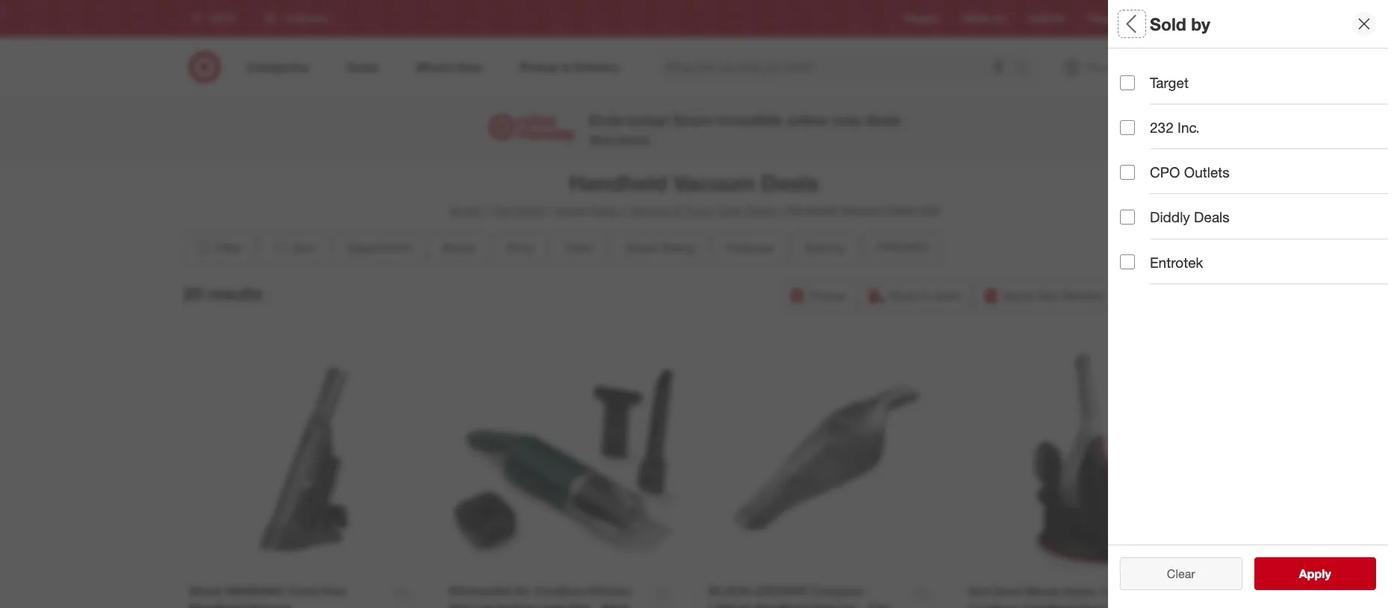 Task type: describe. For each thing, give the bounding box(es) containing it.
target for target circle
[[1089, 13, 1113, 24]]

store
[[933, 288, 960, 303]]

featured button
[[713, 231, 786, 264]]

see
[[1284, 567, 1306, 582]]

find
[[1163, 13, 1180, 24]]

0 vertical spatial department button
[[1121, 49, 1389, 101]]

online-
[[787, 112, 833, 129]]

home inside dirt devil whole home 12v cordless handheld vacuum
[[1064, 585, 1097, 600]]

shark wandvac cord-free handheld vacuum link
[[189, 583, 384, 609]]

232 inc.
[[1151, 119, 1200, 136]]

wandvac
[[226, 584, 286, 599]]

ad
[[994, 13, 1005, 24]]

1 vertical spatial brand button
[[430, 231, 487, 264]]

Target checkbox
[[1121, 75, 1136, 90]]

pickup button
[[782, 279, 856, 312]]

sort button
[[259, 231, 328, 264]]

by inside button
[[833, 240, 845, 255]]

compact
[[811, 584, 863, 599]]

apply
[[1300, 567, 1332, 582]]

What can we help you find? suggestions appear below search field
[[656, 51, 1020, 84]]

top
[[492, 203, 511, 218]]

results for see results
[[1309, 567, 1348, 582]]

outlets
[[1185, 164, 1230, 181]]

start
[[590, 133, 615, 146]]

shop
[[889, 288, 918, 303]]

0 horizontal spatial department
[[347, 240, 411, 255]]

stores
[[1183, 13, 1208, 24]]

2 / from the left
[[547, 203, 551, 218]]

see results button
[[1255, 558, 1377, 591]]

same
[[1004, 288, 1035, 303]]

featured
[[726, 240, 774, 255]]

target circle link
[[1089, 12, 1139, 25]]

devil
[[994, 585, 1022, 600]]

diddly deals
[[1151, 209, 1230, 226]]

4 / from the left
[[779, 203, 783, 218]]

sold by inside sold by button
[[805, 240, 845, 255]]

target link
[[449, 203, 482, 218]]

day
[[1038, 288, 1059, 303]]

CPO Outlets checkbox
[[1121, 165, 1136, 180]]

shark wandvac cord-free handheld vacuum
[[189, 584, 346, 609]]

dirt devil whole home 12v cordless handheld vacuum link
[[969, 584, 1165, 609]]

department inside all filters dialog
[[1121, 64, 1202, 81]]

all
[[1121, 13, 1141, 34]]

incredible
[[716, 112, 783, 129]]

kitchen
[[588, 584, 632, 599]]

black+decker compact lithium handheld vacuum - gra
[[709, 584, 895, 609]]

- inside black+decker compact lithium handheld vacuum - gra
[[861, 601, 865, 609]]

0 vertical spatial guest rating
[[625, 240, 695, 255]]

cpo outlets
[[1151, 164, 1230, 181]]

0 horizontal spatial guest rating button
[[612, 231, 708, 264]]

target inside 'handheld vacuum deals target / top deals / home deals / vacuum & floor care deals / handheld vacuum deals (20)'
[[449, 203, 482, 218]]

kitchenaid go cordless kitchen vacuum battery included - heart
[[449, 584, 641, 609]]

0 horizontal spatial price
[[506, 240, 533, 255]]

target for target
[[1151, 74, 1189, 91]]

registry link
[[906, 12, 939, 25]]

search
[[1010, 61, 1045, 76]]

20 results
[[183, 283, 263, 304]]

cyber monday target deals image
[[487, 111, 578, 146]]

results for 20 results
[[207, 283, 263, 304]]

vacuum inside black+decker compact lithium handheld vacuum - gra
[[812, 601, 857, 609]]

home deals link
[[554, 203, 620, 218]]

care
[[717, 203, 742, 218]]

battery
[[497, 601, 538, 609]]

0 vertical spatial guest
[[625, 240, 657, 255]]

deals right care
[[746, 203, 776, 218]]

232 Inc. checkbox
[[1121, 120, 1136, 135]]

included
[[542, 601, 590, 609]]

score
[[673, 112, 713, 129]]

20
[[183, 283, 203, 304]]

fpo/apo
[[877, 240, 929, 255]]

12v
[[1101, 585, 1122, 600]]

- inside "kitchenaid go cordless kitchen vacuum battery included - heart"
[[594, 601, 598, 609]]

free
[[322, 584, 346, 599]]

sold by button
[[792, 231, 858, 264]]

all filters dialog
[[1109, 0, 1389, 609]]

dirt
[[969, 585, 990, 600]]

ends
[[590, 112, 624, 129]]

cordless inside dirt devil whole home 12v cordless handheld vacuum
[[969, 602, 1020, 609]]

by inside "dialog"
[[1192, 13, 1211, 34]]

kitchenaid go cordless kitchen vacuum battery included - heart link
[[449, 583, 644, 609]]

fpo/apo button
[[864, 231, 942, 264]]

diddly
[[1151, 209, 1191, 226]]

weekly ad
[[963, 13, 1005, 24]]

guest inside all filters dialog
[[1121, 273, 1161, 290]]

registry
[[906, 13, 939, 24]]

dirt devil whole home 12v cordless handheld vacuum 
[[969, 585, 1134, 609]]

clear for clear all
[[1160, 567, 1188, 582]]

whole
[[1025, 585, 1061, 600]]

black+decker
[[709, 584, 808, 599]]

1 horizontal spatial brand button
[[1121, 101, 1389, 153]]

vacuum inside "kitchenaid go cordless kitchen vacuum battery included - heart"
[[449, 601, 494, 609]]

black+decker compact lithium handheld vacuum - gra link
[[709, 583, 904, 609]]

cordless inside "kitchenaid go cordless kitchen vacuum battery included - heart"
[[534, 584, 585, 599]]

cpo
[[1151, 164, 1181, 181]]

Entrotek checkbox
[[1121, 255, 1136, 270]]

redcard
[[1029, 13, 1065, 24]]

handheld inside shark wandvac cord-free handheld vacuum
[[189, 601, 243, 609]]

search button
[[1010, 51, 1045, 87]]

deals down online-
[[761, 170, 819, 196]]

weekly
[[963, 13, 992, 24]]

find stores
[[1163, 13, 1208, 24]]

pickup
[[810, 288, 846, 303]]

deals left "(20)"
[[887, 203, 917, 218]]

all
[[1192, 567, 1203, 582]]



Task type: locate. For each thing, give the bounding box(es) containing it.
only
[[833, 112, 861, 129]]

0 vertical spatial brand button
[[1121, 101, 1389, 153]]

today!
[[627, 112, 669, 129]]

color down home deals link
[[565, 240, 594, 255]]

target right target option at the top right of the page
[[1151, 74, 1189, 91]]

target left top
[[449, 203, 482, 218]]

1 vertical spatial guest rating
[[1121, 273, 1209, 290]]

0 horizontal spatial color button
[[552, 231, 606, 264]]

1 vertical spatial by
[[833, 240, 845, 255]]

sold by dialog
[[1109, 0, 1389, 609]]

kitchenaid
[[449, 584, 511, 599]]

guest rating button
[[612, 231, 708, 264], [1121, 258, 1389, 310]]

price down top deals link
[[506, 240, 533, 255]]

1 vertical spatial home
[[1064, 585, 1097, 600]]

shop in store button
[[862, 279, 970, 312]]

1 horizontal spatial results
[[1309, 567, 1348, 582]]

Diddly Deals checkbox
[[1121, 210, 1136, 225]]

2 clear from the left
[[1168, 567, 1196, 582]]

1 horizontal spatial color
[[1121, 221, 1157, 238]]

1 vertical spatial guest
[[1121, 273, 1161, 290]]

1 horizontal spatial guest rating button
[[1121, 258, 1389, 310]]

brand button
[[1121, 101, 1389, 153], [430, 231, 487, 264]]

sold by inside 'sold by' "dialog"
[[1151, 13, 1211, 34]]

(20)
[[920, 203, 940, 218]]

1 vertical spatial rating
[[1164, 273, 1209, 290]]

deals
[[761, 170, 819, 196], [514, 203, 544, 218], [590, 203, 620, 218], [746, 203, 776, 218], [887, 203, 917, 218], [1195, 209, 1230, 226]]

redcard link
[[1029, 12, 1065, 25]]

results right see
[[1309, 567, 1348, 582]]

0 horizontal spatial department button
[[334, 231, 424, 264]]

0 vertical spatial sold
[[1151, 13, 1187, 34]]

filter
[[216, 240, 242, 255]]

1 horizontal spatial brand
[[1121, 116, 1161, 133]]

/ left top
[[485, 203, 489, 218]]

ends today! score incredible online-only deals start saving
[[590, 112, 902, 146]]

vacuum inside dirt devil whole home 12v cordless handheld vacuum
[[1080, 602, 1125, 609]]

vacuum & floor care deals link
[[630, 203, 776, 218]]

2 - from the left
[[861, 601, 865, 609]]

1 vertical spatial cordless
[[969, 602, 1020, 609]]

dirt devil whole home 12v cordless handheld vacuum - bd40200 image
[[969, 345, 1200, 576], [969, 345, 1200, 576]]

in
[[921, 288, 930, 303]]

0 horizontal spatial brand button
[[430, 231, 487, 264]]

0 vertical spatial brand
[[1121, 116, 1161, 133]]

2 horizontal spatial target
[[1151, 74, 1189, 91]]

sold inside "dialog"
[[1151, 13, 1187, 34]]

deals
[[865, 112, 902, 129]]

232
[[1151, 119, 1174, 136]]

all filters
[[1121, 13, 1192, 34]]

vacuum up sold by button
[[841, 203, 884, 218]]

sold
[[1151, 13, 1187, 34], [805, 240, 829, 255]]

deals inside 'sold by' "dialog"
[[1195, 209, 1230, 226]]

1 horizontal spatial price button
[[1121, 153, 1389, 205]]

price button
[[1121, 153, 1389, 205], [493, 231, 546, 264]]

2 vertical spatial target
[[449, 203, 482, 218]]

black+decker compact lithium handheld vacuum - gray hnvc220bcz01 image
[[709, 345, 939, 575], [709, 345, 939, 575]]

results inside button
[[1309, 567, 1348, 582]]

weekly ad link
[[963, 12, 1005, 25]]

3 / from the left
[[623, 203, 627, 218]]

1 horizontal spatial -
[[861, 601, 865, 609]]

price
[[1121, 169, 1156, 186], [506, 240, 533, 255]]

1 vertical spatial color
[[565, 240, 594, 255]]

1 horizontal spatial cordless
[[969, 602, 1020, 609]]

deals right top
[[514, 203, 544, 218]]

color up entrotek checkbox
[[1121, 221, 1157, 238]]

/ up featured button
[[779, 203, 783, 218]]

delivery
[[1062, 288, 1105, 303]]

by
[[1192, 13, 1211, 34], [833, 240, 845, 255]]

same day delivery
[[1004, 288, 1105, 303]]

brand
[[1121, 116, 1161, 133], [442, 240, 475, 255]]

1 vertical spatial price
[[506, 240, 533, 255]]

target left circle
[[1089, 13, 1113, 24]]

price up the "diddly deals" checkbox
[[1121, 169, 1156, 186]]

0 horizontal spatial target
[[449, 203, 482, 218]]

0 vertical spatial price
[[1121, 169, 1156, 186]]

0 horizontal spatial guest
[[625, 240, 657, 255]]

find stores link
[[1163, 12, 1208, 25]]

handheld up home deals link
[[569, 170, 668, 196]]

sold inside button
[[805, 240, 829, 255]]

1 horizontal spatial department
[[1121, 64, 1202, 81]]

0 vertical spatial by
[[1192, 13, 1211, 34]]

target circle
[[1089, 13, 1139, 24]]

1 vertical spatial brand
[[442, 240, 475, 255]]

guest rating
[[625, 240, 695, 255], [1121, 273, 1209, 290]]

vacuum down "kitchenaid"
[[449, 601, 494, 609]]

- down kitchen
[[594, 601, 598, 609]]

cordless up 'included'
[[534, 584, 585, 599]]

shop in store
[[889, 288, 960, 303]]

handheld
[[569, 170, 668, 196], [786, 203, 837, 218], [189, 601, 243, 609], [755, 601, 809, 609], [1023, 602, 1077, 609]]

handheld down shark
[[189, 601, 243, 609]]

handheld inside black+decker compact lithium handheld vacuum - gra
[[755, 601, 809, 609]]

0 vertical spatial rating
[[660, 240, 695, 255]]

brand inside all filters dialog
[[1121, 116, 1161, 133]]

vacuum down 12v
[[1080, 602, 1125, 609]]

0 horizontal spatial sold
[[805, 240, 829, 255]]

filter button
[[183, 231, 253, 264]]

cordless down devil
[[969, 602, 1020, 609]]

0 vertical spatial home
[[554, 203, 586, 218]]

handheld down whole
[[1023, 602, 1077, 609]]

0 horizontal spatial brand
[[442, 240, 475, 255]]

rating down entrotek
[[1164, 273, 1209, 290]]

1 horizontal spatial rating
[[1164, 273, 1209, 290]]

0 horizontal spatial by
[[833, 240, 845, 255]]

0 horizontal spatial -
[[594, 601, 598, 609]]

/
[[485, 203, 489, 218], [547, 203, 551, 218], [623, 203, 627, 218], [779, 203, 783, 218]]

0 vertical spatial results
[[207, 283, 263, 304]]

0 vertical spatial cordless
[[534, 584, 585, 599]]

0 horizontal spatial home
[[554, 203, 586, 218]]

0 vertical spatial color
[[1121, 221, 1157, 238]]

&
[[676, 203, 683, 218]]

rating inside all filters dialog
[[1164, 273, 1209, 290]]

1 horizontal spatial guest rating
[[1121, 273, 1209, 290]]

by right find
[[1192, 13, 1211, 34]]

by up pickup
[[833, 240, 845, 255]]

0 horizontal spatial results
[[207, 283, 263, 304]]

circle
[[1116, 13, 1139, 24]]

vacuum up vacuum & floor care deals link
[[674, 170, 755, 196]]

1 horizontal spatial sold by
[[1151, 13, 1211, 34]]

target
[[1089, 13, 1113, 24], [1151, 74, 1189, 91], [449, 203, 482, 218]]

brand down target link
[[442, 240, 475, 255]]

results
[[207, 283, 263, 304], [1309, 567, 1348, 582]]

cord-
[[289, 584, 322, 599]]

sort
[[293, 240, 316, 255]]

handheld down black+decker
[[755, 601, 809, 609]]

1 / from the left
[[485, 203, 489, 218]]

department
[[1121, 64, 1202, 81], [347, 240, 411, 255]]

home right top deals link
[[554, 203, 586, 218]]

shark wandvac cord-free handheld vacuum image
[[189, 345, 419, 575], [189, 345, 419, 575]]

vacuum down compact
[[812, 601, 857, 609]]

see results
[[1284, 567, 1348, 582]]

shark
[[189, 584, 222, 599]]

guest rating down &
[[625, 240, 695, 255]]

1 - from the left
[[594, 601, 598, 609]]

1 vertical spatial results
[[1309, 567, 1348, 582]]

deals down start
[[590, 203, 620, 218]]

go
[[515, 584, 531, 599]]

brand button down target link
[[430, 231, 487, 264]]

1 clear from the left
[[1160, 567, 1188, 582]]

apply button
[[1255, 558, 1377, 591]]

handheld inside dirt devil whole home 12v cordless handheld vacuum
[[1023, 602, 1077, 609]]

home inside 'handheld vacuum deals target / top deals / home deals / vacuum & floor care deals / handheld vacuum deals (20)'
[[554, 203, 586, 218]]

saving
[[617, 133, 650, 146]]

1 horizontal spatial guest
[[1121, 273, 1161, 290]]

handheld up sold by button
[[786, 203, 837, 218]]

inc.
[[1178, 119, 1200, 136]]

color
[[1121, 221, 1157, 238], [565, 240, 594, 255]]

1 vertical spatial price button
[[493, 231, 546, 264]]

1 vertical spatial sold
[[805, 240, 829, 255]]

0 vertical spatial price button
[[1121, 153, 1389, 205]]

entrotek
[[1151, 254, 1204, 271]]

0 horizontal spatial price button
[[493, 231, 546, 264]]

clear all button
[[1121, 558, 1243, 591]]

1 horizontal spatial sold
[[1151, 13, 1187, 34]]

1 horizontal spatial department button
[[1121, 49, 1389, 101]]

1 vertical spatial target
[[1151, 74, 1189, 91]]

brand down target option at the top right of the page
[[1121, 116, 1161, 133]]

top deals link
[[492, 203, 544, 218]]

0 horizontal spatial cordless
[[534, 584, 585, 599]]

home
[[554, 203, 586, 218], [1064, 585, 1097, 600]]

0 vertical spatial department
[[1121, 64, 1202, 81]]

vacuum down "wandvac"
[[247, 601, 292, 609]]

clear button
[[1121, 558, 1243, 591]]

1 horizontal spatial home
[[1064, 585, 1097, 600]]

filters
[[1146, 13, 1192, 34]]

clear for clear
[[1168, 567, 1196, 582]]

color inside all filters dialog
[[1121, 221, 1157, 238]]

- down compact
[[861, 601, 865, 609]]

1 vertical spatial department button
[[334, 231, 424, 264]]

rating down &
[[660, 240, 695, 255]]

/ right home deals link
[[623, 203, 627, 218]]

clear inside button
[[1160, 567, 1188, 582]]

kitchenaid go cordless kitchen vacuum battery included - hearth & hand™ with magnolia image
[[449, 345, 679, 575], [449, 345, 679, 575]]

brand button up the outlets
[[1121, 101, 1389, 153]]

target inside 'sold by' "dialog"
[[1151, 74, 1189, 91]]

0 vertical spatial target
[[1089, 13, 1113, 24]]

guest down vacuum & floor care deals link
[[625, 240, 657, 255]]

guest rating down entrotek
[[1121, 273, 1209, 290]]

0 vertical spatial sold by
[[1151, 13, 1211, 34]]

deals right diddly
[[1195, 209, 1230, 226]]

vacuum
[[674, 170, 755, 196], [630, 203, 672, 218], [841, 203, 884, 218], [247, 601, 292, 609], [449, 601, 494, 609], [812, 601, 857, 609], [1080, 602, 1125, 609]]

0 horizontal spatial color
[[565, 240, 594, 255]]

1 horizontal spatial price
[[1121, 169, 1156, 186]]

clear inside 'button'
[[1168, 567, 1196, 582]]

0 horizontal spatial rating
[[660, 240, 695, 255]]

1 vertical spatial sold by
[[805, 240, 845, 255]]

vacuum inside shark wandvac cord-free handheld vacuum
[[247, 601, 292, 609]]

1 horizontal spatial color button
[[1121, 205, 1389, 258]]

rating
[[660, 240, 695, 255], [1164, 273, 1209, 290]]

clear all
[[1160, 567, 1203, 582]]

home left 12v
[[1064, 585, 1097, 600]]

1 horizontal spatial target
[[1089, 13, 1113, 24]]

0 horizontal spatial guest rating
[[625, 240, 695, 255]]

guest rating inside all filters dialog
[[1121, 273, 1209, 290]]

0 horizontal spatial sold by
[[805, 240, 845, 255]]

price inside all filters dialog
[[1121, 169, 1156, 186]]

sold by
[[1151, 13, 1211, 34], [805, 240, 845, 255]]

results right 20
[[207, 283, 263, 304]]

floor
[[686, 203, 714, 218]]

1 vertical spatial department
[[347, 240, 411, 255]]

vacuum left &
[[630, 203, 672, 218]]

1 horizontal spatial by
[[1192, 13, 1211, 34]]

same day delivery button
[[976, 279, 1115, 312]]

Include out of stock checkbox
[[1121, 482, 1136, 496]]

color button
[[1121, 205, 1389, 258], [552, 231, 606, 264]]

guest down entrotek checkbox
[[1121, 273, 1161, 290]]

/ right top deals link
[[547, 203, 551, 218]]

lithium
[[709, 601, 751, 609]]



Task type: vqa. For each thing, say whether or not it's contained in the screenshot.
Guest
yes



